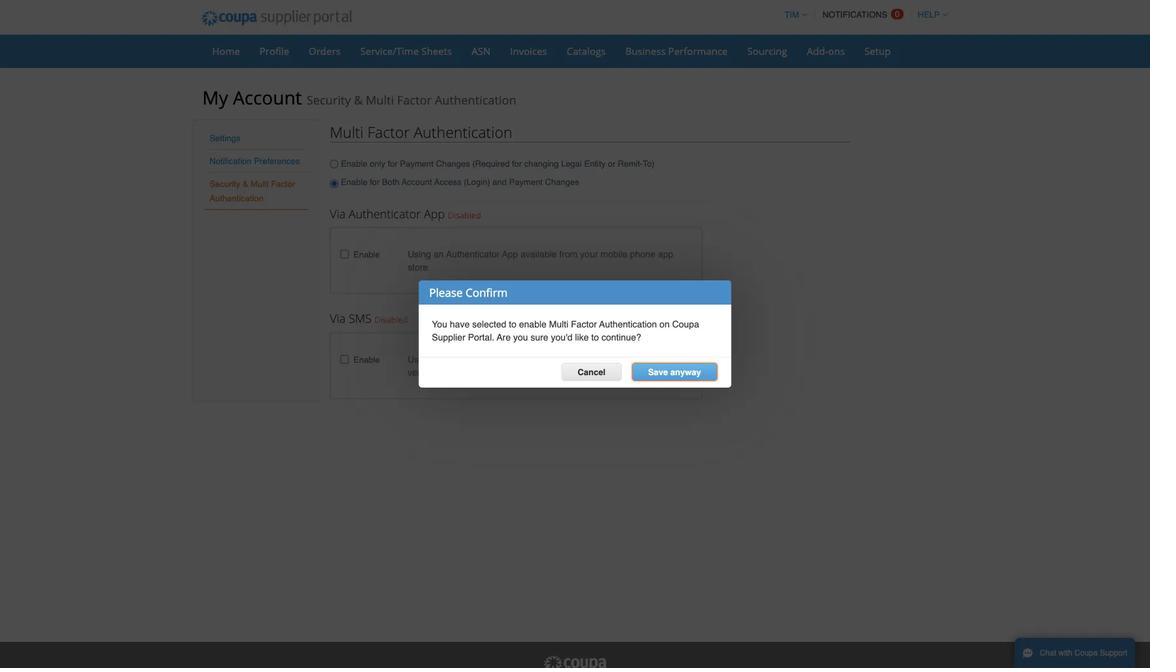 Task type: describe. For each thing, give the bounding box(es) containing it.
ons
[[828, 44, 845, 58]]

using for using sms, a code will be sent to your mobile phone number. enter verification code when prompted and select ok. sms rates apply.
[[408, 354, 431, 364]]

settings link
[[210, 133, 240, 143]]

using an authenticator app available from your mobile phone app store
[[408, 249, 673, 272]]

enter
[[660, 354, 682, 364]]

apply.
[[650, 367, 674, 378]]

your inside using an authenticator app available from your mobile phone app store
[[580, 249, 598, 259]]

via authenticator app disabled
[[330, 206, 481, 222]]

please confirm dialog
[[419, 281, 731, 388]]

authentication up (required
[[414, 122, 512, 142]]

remit-
[[618, 159, 643, 168]]

be
[[504, 354, 514, 364]]

service/time sheets link
[[352, 41, 460, 61]]

save
[[648, 367, 668, 377]]

using sms, a code will be sent to your mobile phone number. enter verification code when prompted and select ok. sms rates apply.
[[408, 354, 682, 378]]

home link
[[204, 41, 248, 61]]

authentication inside you have selected to enable multi factor authentication on coupa supplier portal. are you sure you'd like to continue?
[[599, 319, 657, 330]]

multi factor authentication
[[330, 122, 512, 142]]

authentication inside my account security & multi factor authentication
[[435, 92, 516, 108]]

my account security & multi factor authentication
[[202, 85, 516, 110]]

enable for both account access (login) and payment changes
[[341, 177, 579, 187]]

0 horizontal spatial coupa supplier portal image
[[193, 2, 361, 35]]

invoices
[[510, 44, 547, 58]]

phone inside using sms, a code will be sent to your mobile phone number. enter verification code when prompted and select ok. sms rates apply.
[[596, 354, 622, 364]]

save anyway button
[[632, 363, 718, 381]]

continue?
[[602, 332, 641, 343]]

multi inside security & multi factor authentication
[[251, 179, 269, 189]]

business performance
[[625, 44, 728, 58]]

sheets
[[421, 44, 452, 58]]

2 horizontal spatial for
[[512, 159, 522, 168]]

will
[[489, 354, 501, 364]]

app inside using an authenticator app available from your mobile phone app store
[[502, 249, 518, 259]]

security inside security & multi factor authentication
[[210, 179, 240, 189]]

sourcing
[[747, 44, 787, 58]]

add-ons link
[[798, 41, 853, 61]]

performance
[[668, 44, 728, 58]]

chat with coupa support
[[1040, 649, 1128, 658]]

cancel
[[578, 367, 606, 377]]

enable
[[519, 319, 547, 330]]

app
[[658, 249, 673, 259]]

(login)
[[464, 177, 490, 187]]

multi up enable only for payment changes (required for changing legal entity or remit-to) radio
[[330, 122, 364, 142]]

number.
[[624, 354, 658, 364]]

notification preferences link
[[210, 156, 300, 166]]

multi inside my account security & multi factor authentication
[[366, 92, 394, 108]]

my
[[202, 85, 228, 110]]

0 vertical spatial payment
[[400, 159, 434, 168]]

via sms disabled
[[330, 311, 408, 327]]

business
[[625, 44, 666, 58]]

home
[[212, 44, 240, 58]]

anyway
[[670, 367, 701, 377]]

security inside my account security & multi factor authentication
[[307, 92, 351, 108]]

sure
[[531, 332, 548, 343]]

rates
[[627, 367, 647, 378]]

1 vertical spatial changes
[[545, 177, 579, 187]]

1 horizontal spatial for
[[388, 159, 398, 168]]

a
[[459, 354, 464, 364]]

you'd
[[551, 332, 573, 343]]

notification
[[210, 156, 252, 166]]

select
[[560, 367, 584, 378]]

settings
[[210, 133, 240, 143]]

you
[[513, 332, 528, 343]]

0 vertical spatial account
[[233, 85, 302, 110]]

chat
[[1040, 649, 1056, 658]]

legal
[[561, 159, 582, 168]]

chat with coupa support button
[[1015, 638, 1135, 668]]

portal.
[[468, 332, 494, 343]]

have
[[450, 319, 470, 330]]

or
[[608, 159, 615, 168]]

authenticator inside using an authenticator app available from your mobile phone app store
[[446, 249, 500, 259]]

sms,
[[434, 354, 456, 364]]

1 vertical spatial to
[[591, 332, 599, 343]]

with
[[1059, 649, 1073, 658]]

0 vertical spatial to
[[509, 319, 517, 330]]

profile link
[[251, 41, 298, 61]]

sourcing link
[[739, 41, 796, 61]]

orders link
[[300, 41, 349, 61]]

coupa inside button
[[1075, 649, 1098, 658]]

access
[[434, 177, 461, 187]]

phone inside using an authenticator app available from your mobile phone app store
[[630, 249, 656, 259]]

1 vertical spatial payment
[[509, 177, 543, 187]]

save anyway
[[648, 367, 701, 377]]

service/time sheets
[[360, 44, 452, 58]]

asn link
[[463, 41, 499, 61]]

disabled inside via sms disabled
[[375, 314, 408, 326]]



Task type: locate. For each thing, give the bounding box(es) containing it.
1 using from the top
[[408, 249, 431, 259]]

security down notification
[[210, 179, 240, 189]]

changes down legal
[[545, 177, 579, 187]]

to
[[509, 319, 517, 330], [591, 332, 599, 343], [536, 354, 544, 364]]

1 horizontal spatial disabled
[[448, 209, 481, 221]]

1 vertical spatial authenticator
[[446, 249, 500, 259]]

please confirm
[[429, 285, 508, 300]]

0 vertical spatial app
[[424, 206, 445, 222]]

authentication inside security & multi factor authentication
[[210, 193, 263, 203]]

app down access
[[424, 206, 445, 222]]

None checkbox
[[340, 355, 349, 364]]

security
[[307, 92, 351, 108], [210, 179, 240, 189]]

2 using from the top
[[408, 354, 431, 364]]

Enable for Both Account Access (Login) and Payment Changes radio
[[330, 175, 338, 192]]

phone up ok.
[[596, 354, 622, 364]]

0 horizontal spatial account
[[233, 85, 302, 110]]

mobile inside using sms, a code will be sent to your mobile phone number. enter verification code when prompted and select ok. sms rates apply.
[[567, 354, 594, 364]]

to inside using sms, a code will be sent to your mobile phone number. enter verification code when prompted and select ok. sms rates apply.
[[536, 354, 544, 364]]

0 horizontal spatial disabled
[[375, 314, 408, 326]]

setup link
[[856, 41, 899, 61]]

0 horizontal spatial authenticator
[[349, 206, 421, 222]]

add-ons
[[807, 44, 845, 58]]

0 horizontal spatial changes
[[436, 159, 470, 168]]

disabled
[[448, 209, 481, 221], [375, 314, 408, 326]]

your up select
[[547, 354, 564, 364]]

0 vertical spatial phone
[[630, 249, 656, 259]]

authentication down notification
[[210, 193, 263, 203]]

sent
[[517, 354, 534, 364]]

security & multi factor authentication
[[210, 179, 295, 203]]

supplier
[[432, 332, 465, 343]]

changes
[[436, 159, 470, 168], [545, 177, 579, 187]]

are
[[497, 332, 511, 343]]

on
[[660, 319, 670, 330]]

and
[[493, 177, 507, 187], [542, 367, 557, 378]]

entity
[[584, 159, 606, 168]]

1 horizontal spatial to
[[536, 354, 544, 364]]

ok.
[[586, 367, 602, 378]]

0 vertical spatial sms
[[349, 311, 372, 327]]

please
[[429, 285, 463, 300]]

1 horizontal spatial sms
[[605, 367, 624, 378]]

you have selected to enable multi factor authentication on coupa supplier portal. are you sure you'd like to continue?
[[432, 319, 699, 343]]

0 horizontal spatial security
[[210, 179, 240, 189]]

1 via from the top
[[330, 206, 346, 222]]

Enable only for Payment Changes (Required for changing Legal Entity or Remit-To) radio
[[330, 156, 338, 173]]

using inside using sms, a code will be sent to your mobile phone number. enter verification code when prompted and select ok. sms rates apply.
[[408, 354, 431, 364]]

enable right enable for both account access (login) and payment changes radio
[[341, 177, 367, 187]]

enable right enable only for payment changes (required for changing legal entity or remit-to) radio
[[341, 159, 367, 168]]

sms
[[349, 311, 372, 327], [605, 367, 624, 378]]

using up verification on the bottom left of page
[[408, 354, 431, 364]]

0 horizontal spatial payment
[[400, 159, 434, 168]]

to)
[[643, 159, 655, 168]]

using inside using an authenticator app available from your mobile phone app store
[[408, 249, 431, 259]]

account right both
[[402, 177, 432, 187]]

1 vertical spatial code
[[454, 367, 474, 378]]

0 vertical spatial &
[[354, 92, 363, 108]]

app
[[424, 206, 445, 222], [502, 249, 518, 259]]

via
[[330, 206, 346, 222], [330, 311, 346, 327]]

coupa right the on
[[672, 319, 699, 330]]

notification preferences
[[210, 156, 300, 166]]

authentication up continue?
[[599, 319, 657, 330]]

1 horizontal spatial app
[[502, 249, 518, 259]]

preferences
[[254, 156, 300, 166]]

1 vertical spatial app
[[502, 249, 518, 259]]

0 horizontal spatial to
[[509, 319, 517, 330]]

confirm
[[466, 285, 508, 300]]

0 vertical spatial coupa supplier portal image
[[193, 2, 361, 35]]

when
[[476, 367, 498, 378]]

available
[[521, 249, 557, 259]]

1 vertical spatial your
[[547, 354, 564, 364]]

& inside security & multi factor authentication
[[243, 179, 248, 189]]

orders
[[309, 44, 341, 58]]

0 vertical spatial mobile
[[601, 249, 628, 259]]

& inside my account security & multi factor authentication
[[354, 92, 363, 108]]

support
[[1100, 649, 1128, 658]]

payment down multi factor authentication
[[400, 159, 434, 168]]

to up you
[[509, 319, 517, 330]]

1 horizontal spatial coupa supplier portal image
[[542, 655, 608, 668]]

0 horizontal spatial app
[[424, 206, 445, 222]]

coupa right with
[[1075, 649, 1098, 658]]

and down enable only for payment changes (required for changing legal entity or remit-to)
[[493, 177, 507, 187]]

code down the a
[[454, 367, 474, 378]]

coupa supplier portal image
[[193, 2, 361, 35], [542, 655, 608, 668]]

2 horizontal spatial to
[[591, 332, 599, 343]]

you
[[432, 319, 447, 330]]

and left select
[[542, 367, 557, 378]]

authentication down asn link on the top left
[[435, 92, 516, 108]]

factor up like
[[571, 319, 597, 330]]

factor inside my account security & multi factor authentication
[[397, 92, 432, 108]]

factor up multi factor authentication
[[397, 92, 432, 108]]

disabled left you
[[375, 314, 408, 326]]

catalogs
[[567, 44, 606, 58]]

2 vertical spatial to
[[536, 354, 544, 364]]

from
[[559, 249, 578, 259]]

0 vertical spatial code
[[466, 354, 486, 364]]

1 horizontal spatial your
[[580, 249, 598, 259]]

(required
[[472, 159, 510, 168]]

and inside using sms, a code will be sent to your mobile phone number. enter verification code when prompted and select ok. sms rates apply.
[[542, 367, 557, 378]]

multi inside you have selected to enable multi factor authentication on coupa supplier portal. are you sure you'd like to continue?
[[549, 319, 568, 330]]

1 vertical spatial account
[[402, 177, 432, 187]]

1 horizontal spatial security
[[307, 92, 351, 108]]

authenticator
[[349, 206, 421, 222], [446, 249, 500, 259]]

enable down via sms disabled
[[353, 355, 380, 364]]

security & multi factor authentication link
[[210, 179, 295, 203]]

1 vertical spatial and
[[542, 367, 557, 378]]

0 vertical spatial and
[[493, 177, 507, 187]]

0 vertical spatial security
[[307, 92, 351, 108]]

via for via authenticator app
[[330, 206, 346, 222]]

both
[[382, 177, 400, 187]]

0 horizontal spatial phone
[[596, 354, 622, 364]]

coupa inside you have selected to enable multi factor authentication on coupa supplier portal. are you sure you'd like to continue?
[[672, 319, 699, 330]]

setup
[[865, 44, 891, 58]]

factor down preferences
[[271, 179, 295, 189]]

disabled down enable for both account access (login) and payment changes
[[448, 209, 481, 221]]

factor inside you have selected to enable multi factor authentication on coupa supplier portal. are you sure you'd like to continue?
[[571, 319, 597, 330]]

changes up access
[[436, 159, 470, 168]]

1 vertical spatial via
[[330, 311, 346, 327]]

store
[[408, 262, 428, 272]]

0 vertical spatial via
[[330, 206, 346, 222]]

only
[[370, 159, 385, 168]]

mobile up select
[[567, 354, 594, 364]]

0 horizontal spatial &
[[243, 179, 248, 189]]

0 horizontal spatial mobile
[[567, 354, 594, 364]]

account down profile "link"
[[233, 85, 302, 110]]

code right the a
[[466, 354, 486, 364]]

mobile right from
[[601, 249, 628, 259]]

code
[[466, 354, 486, 364], [454, 367, 474, 378]]

authenticator down both
[[349, 206, 421, 222]]

0 vertical spatial your
[[580, 249, 598, 259]]

1 vertical spatial disabled
[[375, 314, 408, 326]]

0 horizontal spatial sms
[[349, 311, 372, 327]]

enable down via authenticator app disabled at the top of the page
[[353, 250, 380, 259]]

1 horizontal spatial mobile
[[601, 249, 628, 259]]

using
[[408, 249, 431, 259], [408, 354, 431, 364]]

an
[[434, 249, 444, 259]]

for right only
[[388, 159, 398, 168]]

mobile inside using an authenticator app available from your mobile phone app store
[[601, 249, 628, 259]]

0 vertical spatial changes
[[436, 159, 470, 168]]

1 vertical spatial sms
[[605, 367, 624, 378]]

multi up you'd
[[549, 319, 568, 330]]

factor inside security & multi factor authentication
[[271, 179, 295, 189]]

1 vertical spatial coupa
[[1075, 649, 1098, 658]]

1 horizontal spatial account
[[402, 177, 432, 187]]

using up store at top
[[408, 249, 431, 259]]

for left both
[[370, 177, 380, 187]]

catalogs link
[[558, 41, 614, 61]]

1 vertical spatial &
[[243, 179, 248, 189]]

to right like
[[591, 332, 599, 343]]

enable only for payment changes (required for changing legal entity or remit-to)
[[341, 159, 655, 168]]

0 horizontal spatial for
[[370, 177, 380, 187]]

1 vertical spatial mobile
[[567, 354, 594, 364]]

like
[[575, 332, 589, 343]]

payment
[[400, 159, 434, 168], [509, 177, 543, 187]]

phone
[[630, 249, 656, 259], [596, 354, 622, 364]]

your right from
[[580, 249, 598, 259]]

add-
[[807, 44, 828, 58]]

0 vertical spatial coupa
[[672, 319, 699, 330]]

&
[[354, 92, 363, 108], [243, 179, 248, 189]]

multi down service/time
[[366, 92, 394, 108]]

authentication
[[435, 92, 516, 108], [414, 122, 512, 142], [210, 193, 263, 203], [599, 319, 657, 330]]

your inside using sms, a code will be sent to your mobile phone number. enter verification code when prompted and select ok. sms rates apply.
[[547, 354, 564, 364]]

& down service/time
[[354, 92, 363, 108]]

for left "changing"
[[512, 159, 522, 168]]

None checkbox
[[340, 250, 349, 259]]

0 horizontal spatial your
[[547, 354, 564, 364]]

prompted
[[501, 367, 540, 378]]

1 vertical spatial using
[[408, 354, 431, 364]]

authenticator right an
[[446, 249, 500, 259]]

payment down "changing"
[[509, 177, 543, 187]]

1 vertical spatial coupa supplier portal image
[[542, 655, 608, 668]]

invoices link
[[502, 41, 556, 61]]

multi
[[366, 92, 394, 108], [330, 122, 364, 142], [251, 179, 269, 189], [549, 319, 568, 330]]

1 horizontal spatial &
[[354, 92, 363, 108]]

your
[[580, 249, 598, 259], [547, 354, 564, 364]]

phone left app
[[630, 249, 656, 259]]

business performance link
[[617, 41, 736, 61]]

multi down notification preferences
[[251, 179, 269, 189]]

profile
[[260, 44, 289, 58]]

service/time
[[360, 44, 419, 58]]

enable
[[341, 159, 367, 168], [341, 177, 367, 187], [353, 250, 380, 259], [353, 355, 380, 364]]

1 horizontal spatial coupa
[[1075, 649, 1098, 658]]

using for using an authenticator app available from your mobile phone app store
[[408, 249, 431, 259]]

via for via sms
[[330, 311, 346, 327]]

disabled inside via authenticator app disabled
[[448, 209, 481, 221]]

1 horizontal spatial phone
[[630, 249, 656, 259]]

asn
[[472, 44, 491, 58]]

cancel button
[[561, 363, 622, 381]]

0 horizontal spatial and
[[493, 177, 507, 187]]

1 horizontal spatial payment
[[509, 177, 543, 187]]

1 horizontal spatial and
[[542, 367, 557, 378]]

0 vertical spatial disabled
[[448, 209, 481, 221]]

& down notification preferences
[[243, 179, 248, 189]]

factor up only
[[367, 122, 410, 142]]

1 horizontal spatial authenticator
[[446, 249, 500, 259]]

0 vertical spatial authenticator
[[349, 206, 421, 222]]

1 vertical spatial phone
[[596, 354, 622, 364]]

0 vertical spatial using
[[408, 249, 431, 259]]

sms inside using sms, a code will be sent to your mobile phone number. enter verification code when prompted and select ok. sms rates apply.
[[605, 367, 624, 378]]

verification
[[408, 367, 451, 378]]

mobile
[[601, 249, 628, 259], [567, 354, 594, 364]]

account
[[233, 85, 302, 110], [402, 177, 432, 187]]

0 horizontal spatial coupa
[[672, 319, 699, 330]]

app left available
[[502, 249, 518, 259]]

to right sent
[[536, 354, 544, 364]]

security down orders link
[[307, 92, 351, 108]]

2 via from the top
[[330, 311, 346, 327]]

1 horizontal spatial changes
[[545, 177, 579, 187]]

1 vertical spatial security
[[210, 179, 240, 189]]



Task type: vqa. For each thing, say whether or not it's contained in the screenshot.
for
yes



